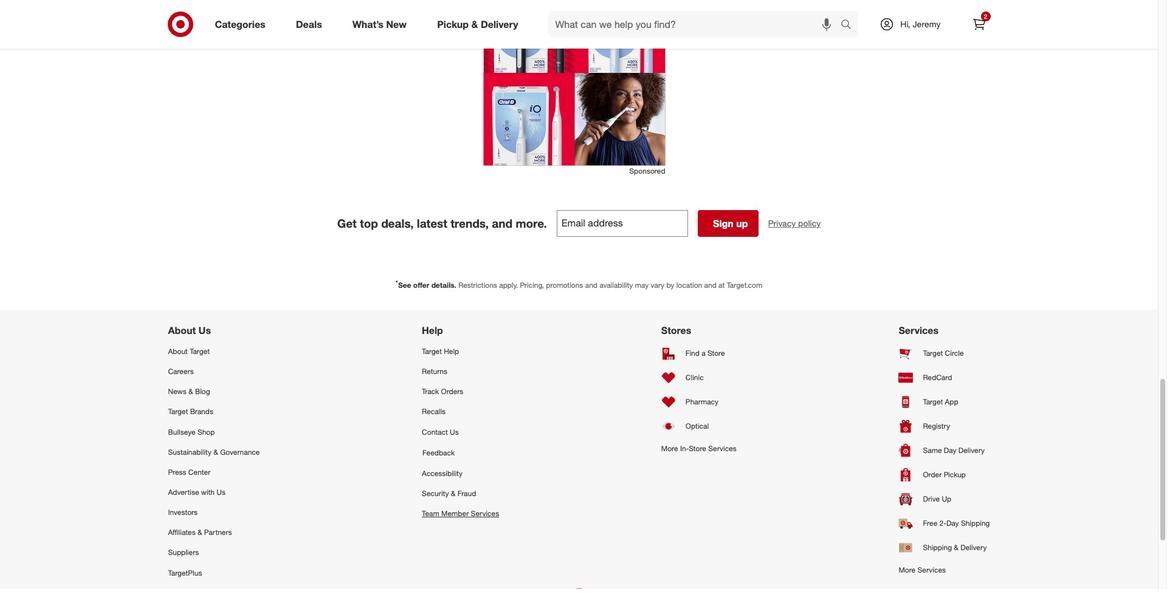 Task type: vqa. For each thing, say whether or not it's contained in the screenshot.
second Change from the bottom
no



Task type: locate. For each thing, give the bounding box(es) containing it.
0 vertical spatial shipping
[[961, 519, 990, 529]]

0 horizontal spatial more
[[661, 444, 678, 453]]

1 vertical spatial pickup
[[944, 471, 966, 480]]

1 vertical spatial store
[[689, 444, 706, 453]]

advertisement region
[[483, 0, 665, 166]]

investors link
[[168, 503, 260, 523]]

target for target help
[[422, 347, 442, 356]]

services up target circle at the right of page
[[899, 325, 939, 337]]

team
[[422, 510, 439, 519]]

free 2-day shipping link
[[899, 512, 990, 536]]

shipping up shipping & delivery
[[961, 519, 990, 529]]

1 horizontal spatial shipping
[[961, 519, 990, 529]]

and left at on the top
[[704, 281, 717, 290]]

0 vertical spatial us
[[199, 325, 211, 337]]

0 horizontal spatial pickup
[[437, 18, 469, 30]]

target: expect more. pay less. image
[[408, 583, 750, 590]]

security & fraud
[[422, 489, 476, 498]]

search button
[[835, 11, 865, 40]]

contact us
[[422, 428, 459, 437]]

at
[[719, 281, 725, 290]]

about us
[[168, 325, 211, 337]]

advertise with us
[[168, 488, 226, 497]]

vary
[[651, 281, 665, 290]]

member
[[441, 510, 469, 519]]

about for about target
[[168, 347, 188, 356]]

1 horizontal spatial more
[[899, 566, 916, 575]]

top
[[360, 216, 378, 230]]

store
[[708, 349, 725, 358], [689, 444, 706, 453]]

1 vertical spatial delivery
[[959, 446, 985, 456]]

about target
[[168, 347, 210, 356]]

same day delivery link
[[899, 439, 990, 463]]

find a store
[[686, 349, 725, 358]]

day
[[944, 446, 957, 456], [946, 519, 959, 529]]

day right 'free'
[[946, 519, 959, 529]]

sustainability
[[168, 448, 212, 457]]

pharmacy
[[686, 398, 719, 407]]

about
[[168, 325, 196, 337], [168, 347, 188, 356]]

advertise
[[168, 488, 199, 497]]

& for shipping
[[954, 544, 959, 553]]

delivery
[[481, 18, 518, 30], [959, 446, 985, 456], [961, 544, 987, 553]]

0 vertical spatial delivery
[[481, 18, 518, 30]]

track orders
[[422, 387, 463, 397]]

hi, jeremy
[[901, 19, 941, 29]]

pickup right the new
[[437, 18, 469, 30]]

same day delivery
[[923, 446, 985, 456]]

deals,
[[381, 216, 414, 230]]

1 about from the top
[[168, 325, 196, 337]]

1 vertical spatial more
[[899, 566, 916, 575]]

press
[[168, 468, 186, 477]]

services down the 'fraud'
[[471, 510, 499, 519]]

target down news
[[168, 408, 188, 417]]

2 about from the top
[[168, 347, 188, 356]]

us right 'contact'
[[450, 428, 459, 437]]

free 2-day shipping
[[923, 519, 990, 529]]

more left in- on the right
[[661, 444, 678, 453]]

free
[[923, 519, 938, 529]]

target up returns
[[422, 347, 442, 356]]

1 vertical spatial us
[[450, 428, 459, 437]]

about for about us
[[168, 325, 196, 337]]

sustainability & governance
[[168, 448, 260, 457]]

store down optical link
[[689, 444, 706, 453]]

2 vertical spatial us
[[217, 488, 226, 497]]

offer
[[413, 281, 429, 290]]

target for target app
[[923, 398, 943, 407]]

target help link
[[422, 342, 499, 362]]

What can we help you find? suggestions appear below search field
[[548, 11, 844, 38]]

& for sustainability
[[214, 448, 218, 457]]

order
[[923, 471, 942, 480]]

0 horizontal spatial and
[[492, 216, 513, 230]]

see
[[398, 281, 411, 290]]

0 vertical spatial about
[[168, 325, 196, 337]]

press center link
[[168, 463, 260, 483]]

0 vertical spatial help
[[422, 325, 443, 337]]

more
[[661, 444, 678, 453], [899, 566, 916, 575]]

1 vertical spatial shipping
[[923, 544, 952, 553]]

2 vertical spatial delivery
[[961, 544, 987, 553]]

target for target brands
[[168, 408, 188, 417]]

sign up
[[713, 218, 748, 230]]

accessibility link
[[422, 464, 499, 484]]

search
[[835, 19, 865, 31]]

target left app
[[923, 398, 943, 407]]

us right with
[[217, 488, 226, 497]]

affiliates & partners
[[168, 528, 232, 538]]

help up target help
[[422, 325, 443, 337]]

pickup & delivery link
[[427, 11, 533, 38]]

1 horizontal spatial help
[[444, 347, 459, 356]]

about up careers
[[168, 347, 188, 356]]

0 horizontal spatial store
[[689, 444, 706, 453]]

investors
[[168, 508, 198, 517]]

delivery for same day delivery
[[959, 446, 985, 456]]

new
[[386, 18, 407, 30]]

1 horizontal spatial pickup
[[944, 471, 966, 480]]

0 horizontal spatial us
[[199, 325, 211, 337]]

delivery for pickup & delivery
[[481, 18, 518, 30]]

pickup right the order
[[944, 471, 966, 480]]

drive
[[923, 495, 940, 504]]

pickup
[[437, 18, 469, 30], [944, 471, 966, 480]]

and left more.
[[492, 216, 513, 230]]

0 horizontal spatial help
[[422, 325, 443, 337]]

1 horizontal spatial store
[[708, 349, 725, 358]]

orders
[[441, 387, 463, 397]]

news & blog link
[[168, 382, 260, 402]]

registry link
[[899, 415, 990, 439]]

help up returns link
[[444, 347, 459, 356]]

us for contact us
[[450, 428, 459, 437]]

apply.
[[499, 281, 518, 290]]

restrictions
[[458, 281, 497, 290]]

categories link
[[205, 11, 281, 38]]

more for more services
[[899, 566, 916, 575]]

what's new
[[352, 18, 407, 30]]

latest
[[417, 216, 447, 230]]

day right same
[[944, 446, 957, 456]]

store right a on the bottom
[[708, 349, 725, 358]]

and
[[492, 216, 513, 230], [585, 281, 598, 290], [704, 281, 717, 290]]

target down about us
[[190, 347, 210, 356]]

& inside 'link'
[[198, 528, 202, 538]]

shipping up more services link
[[923, 544, 952, 553]]

2 horizontal spatial us
[[450, 428, 459, 437]]

2 link
[[966, 11, 992, 38]]

us up about target link
[[199, 325, 211, 337]]

target circle
[[923, 349, 964, 358]]

same
[[923, 446, 942, 456]]

registry
[[923, 422, 950, 431]]

target help
[[422, 347, 459, 356]]

0 vertical spatial store
[[708, 349, 725, 358]]

0 vertical spatial more
[[661, 444, 678, 453]]

more services
[[899, 566, 946, 575]]

more services link
[[899, 560, 990, 581]]

delivery for shipping & delivery
[[961, 544, 987, 553]]

partners
[[204, 528, 232, 538]]

pricing,
[[520, 281, 544, 290]]

0 vertical spatial day
[[944, 446, 957, 456]]

more down shipping & delivery link
[[899, 566, 916, 575]]

more in-store services
[[661, 444, 737, 453]]

about up about target
[[168, 325, 196, 337]]

1 vertical spatial day
[[946, 519, 959, 529]]

target left circle
[[923, 349, 943, 358]]

target.com
[[727, 281, 762, 290]]

sign
[[713, 218, 734, 230]]

None text field
[[557, 210, 688, 237]]

trends,
[[451, 216, 489, 230]]

1 vertical spatial about
[[168, 347, 188, 356]]

and left availability at the right top of page
[[585, 281, 598, 290]]

& for news
[[188, 387, 193, 397]]

bullseye
[[168, 428, 195, 437]]



Task type: describe. For each thing, give the bounding box(es) containing it.
redcard link
[[899, 366, 990, 390]]

find
[[686, 349, 700, 358]]

& for pickup
[[471, 18, 478, 30]]

promotions
[[546, 281, 583, 290]]

what's new link
[[342, 11, 422, 38]]

careers link
[[168, 362, 260, 382]]

sustainability & governance link
[[168, 442, 260, 463]]

about target link
[[168, 342, 260, 362]]

feedback button
[[422, 442, 499, 464]]

us for about us
[[199, 325, 211, 337]]

contact us link
[[422, 422, 499, 442]]

*
[[396, 279, 398, 286]]

recalls
[[422, 408, 446, 417]]

more for more in-store services
[[661, 444, 678, 453]]

1 vertical spatial help
[[444, 347, 459, 356]]

2
[[984, 13, 987, 20]]

services down shipping & delivery link
[[918, 566, 946, 575]]

stores
[[661, 325, 691, 337]]

1 horizontal spatial us
[[217, 488, 226, 497]]

optical
[[686, 422, 709, 431]]

may
[[635, 281, 649, 290]]

policy
[[798, 218, 821, 228]]

jeremy
[[913, 19, 941, 29]]

privacy policy
[[768, 218, 821, 228]]

returns
[[422, 367, 447, 376]]

& for affiliates
[[198, 528, 202, 538]]

sign up button
[[698, 210, 759, 237]]

details.
[[431, 281, 456, 290]]

app
[[945, 398, 958, 407]]

governance
[[220, 448, 260, 457]]

drive up
[[923, 495, 952, 504]]

0 horizontal spatial shipping
[[923, 544, 952, 553]]

shipping & delivery
[[923, 544, 987, 553]]

services down optical link
[[708, 444, 737, 453]]

targetplus
[[168, 569, 202, 578]]

suppliers link
[[168, 543, 260, 563]]

contact
[[422, 428, 448, 437]]

what's
[[352, 18, 384, 30]]

targetplus link
[[168, 563, 260, 583]]

redcard
[[923, 374, 952, 383]]

order pickup link
[[899, 463, 990, 488]]

news & blog
[[168, 387, 210, 397]]

find a store link
[[661, 342, 737, 366]]

& for security
[[451, 489, 456, 498]]

location
[[676, 281, 702, 290]]

get
[[337, 216, 357, 230]]

security
[[422, 489, 449, 498]]

2-
[[940, 519, 946, 529]]

0 vertical spatial pickup
[[437, 18, 469, 30]]

brands
[[190, 408, 213, 417]]

privacy policy link
[[768, 218, 821, 230]]

more.
[[516, 216, 547, 230]]

track orders link
[[422, 382, 499, 402]]

target brands
[[168, 408, 213, 417]]

circle
[[945, 349, 964, 358]]

feedback
[[423, 448, 455, 458]]

bullseye shop link
[[168, 422, 260, 442]]

target brands link
[[168, 402, 260, 422]]

2 horizontal spatial and
[[704, 281, 717, 290]]

drive up link
[[899, 488, 990, 512]]

store for a
[[708, 349, 725, 358]]

suppliers
[[168, 549, 199, 558]]

day inside same day delivery link
[[944, 446, 957, 456]]

clinic link
[[661, 366, 737, 390]]

track
[[422, 387, 439, 397]]

more in-store services link
[[661, 439, 737, 459]]

shipping & delivery link
[[899, 536, 990, 560]]

affiliates
[[168, 528, 196, 538]]

security & fraud link
[[422, 484, 499, 504]]

fraud
[[458, 489, 476, 498]]

affiliates & partners link
[[168, 523, 260, 543]]

store for in-
[[689, 444, 706, 453]]

shop
[[198, 428, 215, 437]]

deals
[[296, 18, 322, 30]]

returns link
[[422, 362, 499, 382]]

up
[[736, 218, 748, 230]]

careers
[[168, 367, 194, 376]]

optical link
[[661, 415, 737, 439]]

pharmacy link
[[661, 390, 737, 415]]

target app link
[[899, 390, 990, 415]]

news
[[168, 387, 186, 397]]

clinic
[[686, 374, 704, 383]]

target for target circle
[[923, 349, 943, 358]]

center
[[188, 468, 211, 477]]

1 horizontal spatial and
[[585, 281, 598, 290]]

bullseye shop
[[168, 428, 215, 437]]

target app
[[923, 398, 958, 407]]

day inside free 2-day shipping link
[[946, 519, 959, 529]]



